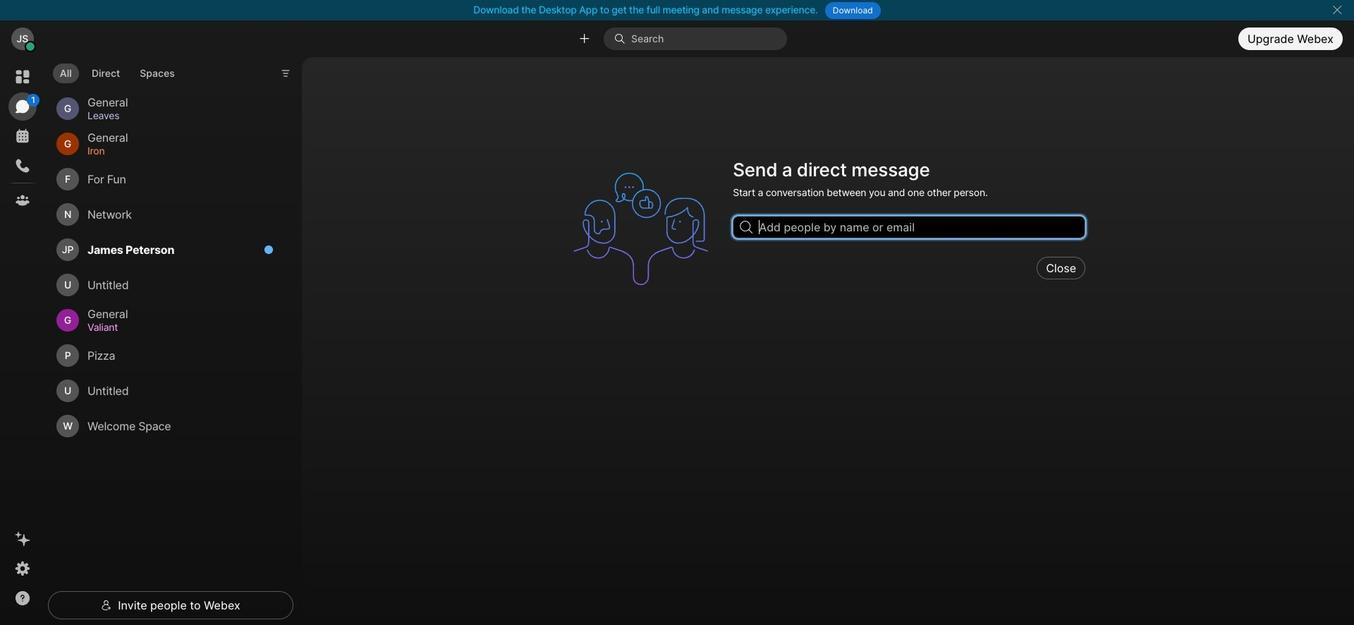 Task type: locate. For each thing, give the bounding box(es) containing it.
new messages image
[[264, 245, 274, 255]]

leaves element
[[87, 108, 265, 124]]

james peterson, new messages list item
[[51, 232, 282, 267]]

network list item
[[51, 197, 282, 232]]

untitled list item up valiant element
[[51, 267, 282, 303]]

untitled list item
[[51, 267, 282, 303], [51, 373, 282, 409]]

start a conversation between you and one other person. image
[[567, 154, 725, 304]]

Add people by name or email text field
[[733, 216, 1086, 239]]

welcome space list item
[[51, 409, 282, 444]]

1 vertical spatial untitled list item
[[51, 373, 282, 409]]

general list item
[[51, 91, 282, 126], [51, 126, 282, 162], [51, 303, 282, 338]]

0 vertical spatial untitled list item
[[51, 267, 282, 303]]

webex tab list
[[8, 63, 40, 214]]

untitled list item down valiant element
[[51, 373, 282, 409]]

tab list
[[49, 55, 185, 88]]

1 untitled list item from the top
[[51, 267, 282, 303]]

2 general list item from the top
[[51, 126, 282, 162]]

3 general list item from the top
[[51, 303, 282, 338]]

search_18 image
[[740, 221, 753, 234]]

navigation
[[0, 57, 45, 625]]



Task type: vqa. For each thing, say whether or not it's contained in the screenshot.
group
no



Task type: describe. For each thing, give the bounding box(es) containing it.
2 untitled list item from the top
[[51, 373, 282, 409]]

iron element
[[87, 143, 265, 159]]

valiant element
[[87, 320, 265, 335]]

1 general list item from the top
[[51, 91, 282, 126]]

cancel_16 image
[[1332, 4, 1343, 16]]

pizza list item
[[51, 338, 282, 373]]

for fun list item
[[51, 162, 282, 197]]



